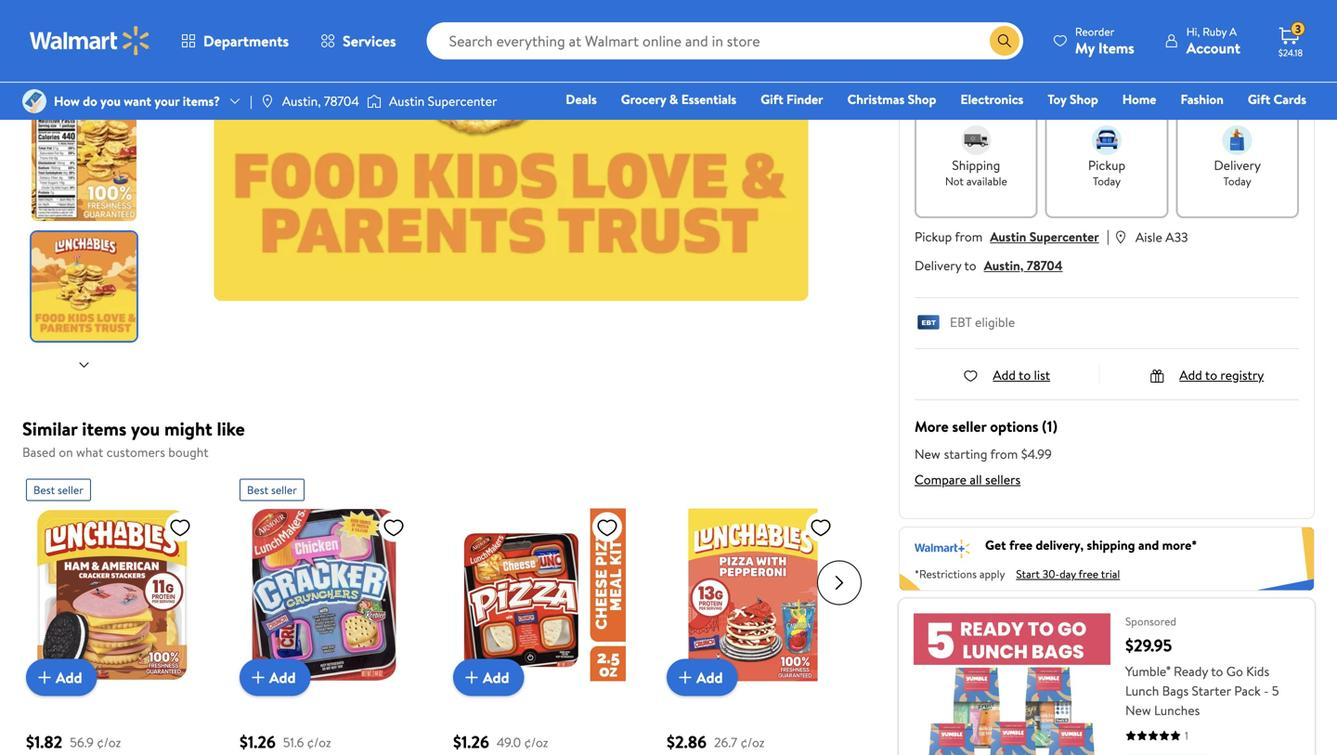 Task type: vqa. For each thing, say whether or not it's contained in the screenshot.
Toy
yes



Task type: describe. For each thing, give the bounding box(es) containing it.
austin, 78704 button
[[984, 256, 1063, 275]]

items
[[1099, 38, 1135, 58]]

kids
[[1247, 662, 1270, 681]]

compare
[[915, 470, 967, 488]]

aisle
[[1136, 228, 1163, 246]]

pickup today
[[1089, 156, 1126, 189]]

add button for armour lunchmakers cheese pizza kit with crunch bar, 2.5 oz, 1 count image
[[453, 659, 525, 696]]

similar
[[22, 416, 78, 442]]

a33
[[1166, 228, 1189, 246]]

add button for lunchables pizza with pepperoni kids lunch meal kit, 10.7 oz box image at the bottom
[[667, 659, 738, 696]]

 image for how do you want your items?
[[22, 89, 46, 113]]

*restrictions
[[915, 566, 977, 582]]

$1.26 51.6 ¢/oz
[[240, 731, 331, 754]]

compare all sellers button
[[915, 470, 1021, 488]]

walmart image
[[30, 26, 151, 56]]

christmas
[[848, 90, 905, 108]]

shop for christmas shop
[[908, 90, 937, 108]]

$2.86 26.7 ¢/oz
[[667, 731, 765, 754]]

add to list button
[[964, 366, 1051, 384]]

best for $1.26
[[247, 482, 269, 498]]

¢/oz for $1.26 49.0 ¢/oz
[[524, 733, 549, 751]]

registry
[[1093, 116, 1141, 134]]

do for how do you want your item?
[[952, 82, 971, 105]]

electronics
[[961, 90, 1024, 108]]

1 vertical spatial |
[[1107, 226, 1110, 246]]

toy
[[1048, 90, 1067, 108]]

and
[[1139, 536, 1160, 554]]

1 horizontal spatial austin,
[[984, 256, 1024, 275]]

1 horizontal spatial free
[[1079, 566, 1099, 582]]

add to registry button
[[1150, 366, 1265, 384]]

options
[[991, 416, 1039, 436]]

lunchables nachos cheese dip & salsa kids lunch snack, 4.4 oz tray image
[[214, 0, 809, 301]]

austin inside pickup from austin supercenter |
[[991, 228, 1027, 246]]

gift cards registry
[[1093, 90, 1307, 134]]

grocery & essentials link
[[613, 89, 745, 109]]

electronics link
[[953, 89, 1032, 109]]

$24.18
[[1279, 46, 1304, 59]]

add left list
[[993, 366, 1016, 384]]

delivery today
[[1215, 156, 1262, 189]]

add button for lunchables ham & american cheese cracker stackers kids lunch snack, 3.2 oz tray image
[[26, 659, 97, 696]]

aisle a33
[[1136, 228, 1189, 246]]

shipping not available
[[946, 156, 1008, 189]]

$1.82 56.9 ¢/oz
[[26, 731, 121, 754]]

$1.82
[[26, 731, 63, 754]]

add for armour lunchmakers cheese pizza kit with crunch bar, 2.5 oz, 1 count image
[[483, 667, 510, 688]]

armour lunchmakers chicken & crackers kit with crunch bar, 2.4 oz, 1 count image
[[240, 509, 412, 681]]

¢/oz for $2.86 26.7 ¢/oz
[[741, 733, 765, 751]]

¢/oz for $1.82 56.9 ¢/oz
[[97, 733, 121, 751]]

Search search field
[[427, 22, 1024, 59]]

debit
[[1196, 116, 1228, 134]]

lunchables nachos cheese dip & salsa kids lunch snack, 4.4 oz tray - image 5 of 13 image
[[32, 232, 140, 341]]

your for item?
[[1045, 82, 1077, 105]]

0 vertical spatial |
[[250, 92, 253, 110]]

today for delivery
[[1224, 173, 1252, 189]]

day
[[1060, 566, 1077, 582]]

add to favorites list, lunchables pizza with pepperoni kids lunch meal kit, 10.7 oz box image
[[810, 516, 832, 539]]

$4.99
[[1022, 445, 1052, 463]]

get free delivery, shipping and more* banner
[[899, 527, 1316, 591]]

pack
[[1235, 682, 1261, 700]]

2 product group from the left
[[240, 471, 412, 755]]

might
[[164, 416, 212, 442]]

more seller options (1) new starting from $4.99 compare all sellers
[[915, 416, 1058, 488]]

customers
[[107, 443, 165, 461]]

add to cart image
[[461, 667, 483, 689]]

austin supercenter
[[389, 92, 497, 110]]

lunches
[[1155, 701, 1201, 720]]

walmart+ link
[[1243, 115, 1316, 135]]

what
[[76, 443, 103, 461]]

0 vertical spatial 78704
[[324, 92, 360, 110]]

sellers
[[986, 470, 1021, 488]]

one
[[1165, 116, 1193, 134]]

start 30-day free trial
[[1017, 566, 1121, 582]]

next slide for similar items you might like list image
[[818, 561, 862, 605]]

to inside sponsored $29.95 yumble® ready to go kids lunch bags starter pack - 5 new lunches
[[1212, 662, 1224, 681]]

today for pickup
[[1093, 173, 1121, 189]]

add for armour lunchmakers chicken & crackers kit with crunch bar, 2.4 oz, 1 count image
[[269, 667, 296, 688]]

one debit
[[1165, 116, 1228, 134]]

account
[[1187, 38, 1241, 58]]

pickup for pickup today
[[1089, 156, 1126, 174]]

&
[[670, 90, 679, 108]]

toy shop link
[[1040, 89, 1107, 109]]

0 horizontal spatial free
[[1010, 536, 1033, 554]]

grocery & essentials
[[621, 90, 737, 108]]

$1.26 49.0 ¢/oz
[[453, 731, 549, 754]]

items?
[[183, 92, 220, 110]]

delivery for to
[[915, 256, 962, 275]]

to for austin,
[[965, 256, 977, 275]]

best for $1.82
[[33, 482, 55, 498]]

hi, ruby a account
[[1187, 24, 1241, 58]]

pickup for pickup from austin supercenter |
[[915, 228, 953, 246]]

seller for $1.82
[[58, 482, 83, 498]]

apply
[[980, 566, 1006, 582]]

$29.95
[[1126, 634, 1173, 657]]

add to list
[[993, 366, 1051, 384]]

hi,
[[1187, 24, 1201, 39]]

starting
[[945, 445, 988, 463]]

delivery for today
[[1215, 156, 1262, 174]]

3 add to cart image from the left
[[674, 667, 697, 689]]

$1.26 for $1.26 51.6 ¢/oz
[[240, 731, 276, 754]]

new inside more seller options (1) new starting from $4.99 compare all sellers
[[915, 445, 941, 463]]

(1)
[[1043, 416, 1058, 436]]

sponsored $29.95 yumble® ready to go kids lunch bags starter pack - 5 new lunches
[[1126, 614, 1280, 720]]

gift finder link
[[753, 89, 832, 109]]

get free delivery, shipping and more*
[[986, 536, 1198, 554]]

toy shop
[[1048, 90, 1099, 108]]

how for how do you want your items?
[[54, 92, 80, 110]]

start
[[1017, 566, 1040, 582]]

starter
[[1192, 682, 1232, 700]]

grocery
[[621, 90, 667, 108]]

add to cart image for $1.26
[[247, 667, 269, 689]]

new inside sponsored $29.95 yumble® ready to go kids lunch bags starter pack - 5 new lunches
[[1126, 701, 1152, 720]]

available
[[967, 173, 1008, 189]]

$29.95 group
[[899, 599, 1316, 755]]

services
[[343, 31, 396, 51]]

you for how do you want your item?
[[975, 82, 1001, 105]]

*restrictions apply
[[915, 566, 1006, 582]]

austin supercenter button
[[991, 228, 1100, 246]]

on
[[59, 443, 73, 461]]



Task type: locate. For each thing, give the bounding box(es) containing it.
how down walmart image
[[54, 92, 80, 110]]

0 vertical spatial from
[[955, 228, 983, 246]]

0 horizontal spatial $1.26
[[240, 731, 276, 754]]

add to cart image up $2.86
[[674, 667, 697, 689]]

seller
[[953, 416, 987, 436], [58, 482, 83, 498], [271, 482, 297, 498]]

you inside similar items you might like based on what customers bought
[[131, 416, 160, 442]]

reorder
[[1076, 24, 1115, 39]]

1 horizontal spatial austin
[[991, 228, 1027, 246]]

$2.86
[[667, 731, 707, 754]]

eligible
[[976, 313, 1016, 331]]

seller for $1.26
[[271, 482, 297, 498]]

next image image
[[77, 358, 92, 373]]

1 vertical spatial pickup
[[915, 228, 953, 246]]

add for lunchables ham & american cheese cracker stackers kids lunch snack, 3.2 oz tray image
[[56, 667, 82, 688]]

2 horizontal spatial add to cart image
[[674, 667, 697, 689]]

bought
[[168, 443, 209, 461]]

1 vertical spatial from
[[991, 445, 1019, 463]]

1 best seller from the left
[[33, 482, 83, 498]]

0 horizontal spatial  image
[[22, 89, 46, 113]]

how right christmas
[[915, 82, 948, 105]]

1 horizontal spatial you
[[131, 416, 160, 442]]

shop right toy on the right top
[[1070, 90, 1099, 108]]

add button up $1.82 56.9 ¢/oz
[[26, 659, 97, 696]]

reorder my items
[[1076, 24, 1135, 58]]

1 vertical spatial new
[[1126, 701, 1152, 720]]

¢/oz inside $1.26 51.6 ¢/oz
[[307, 733, 331, 751]]

essentials
[[682, 90, 737, 108]]

add to cart image
[[33, 667, 56, 689], [247, 667, 269, 689], [674, 667, 697, 689]]

you for similar items you might like based on what customers bought
[[131, 416, 160, 442]]

1 vertical spatial 78704
[[1027, 256, 1063, 275]]

78704 down "austin supercenter" button on the top
[[1027, 256, 1063, 275]]

ebt
[[950, 313, 972, 331]]

¢/oz right 51.6
[[307, 733, 331, 751]]

3 product group from the left
[[453, 471, 626, 755]]

christmas shop link
[[839, 89, 945, 109]]

2 add to cart image from the left
[[247, 667, 269, 689]]

best seller for $1.82
[[33, 482, 83, 498]]

-
[[1265, 682, 1270, 700]]

gift for finder
[[761, 90, 784, 108]]

gift finder
[[761, 90, 824, 108]]

to for registry
[[1206, 366, 1218, 384]]

from up delivery to austin, 78704
[[955, 228, 983, 246]]

add up $1.26 51.6 ¢/oz
[[269, 667, 296, 688]]

do up "intent image for shipping"
[[952, 82, 971, 105]]

 image right austin, 78704
[[367, 92, 382, 111]]

| left aisle
[[1107, 226, 1110, 246]]

from inside more seller options (1) new starting from $4.99 compare all sellers
[[991, 445, 1019, 463]]

0 vertical spatial supercenter
[[428, 92, 497, 110]]

1 horizontal spatial delivery
[[1215, 156, 1262, 174]]

delivery to austin, 78704
[[915, 256, 1063, 275]]

2 best from the left
[[247, 482, 269, 498]]

walmart plus image
[[915, 536, 971, 559]]

1 horizontal spatial pickup
[[1089, 156, 1126, 174]]

add up $2.86 26.7 ¢/oz
[[697, 667, 723, 688]]

gift cards link
[[1240, 89, 1316, 109]]

ebt eligible
[[950, 313, 1016, 331]]

pickup down "not"
[[915, 228, 953, 246]]

0 horizontal spatial do
[[83, 92, 97, 110]]

seller inside more seller options (1) new starting from $4.99 compare all sellers
[[953, 416, 987, 436]]

0 horizontal spatial your
[[155, 92, 180, 110]]

1 gift from the left
[[761, 90, 784, 108]]

$1.26 left 51.6
[[240, 731, 276, 754]]

add button up $1.26 51.6 ¢/oz
[[240, 659, 311, 696]]

today down intent image for pickup
[[1093, 173, 1121, 189]]

¢/oz inside $2.86 26.7 ¢/oz
[[741, 733, 765, 751]]

¢/oz right 49.0
[[524, 733, 549, 751]]

today down intent image for delivery
[[1224, 173, 1252, 189]]

today
[[1093, 173, 1121, 189], [1224, 173, 1252, 189]]

1 horizontal spatial best
[[247, 482, 269, 498]]

1 add to cart image from the left
[[33, 667, 56, 689]]

1 today from the left
[[1093, 173, 1121, 189]]

registry
[[1221, 366, 1265, 384]]

to left list
[[1019, 366, 1031, 384]]

walmart+
[[1252, 116, 1307, 134]]

services button
[[305, 19, 412, 63]]

add left registry
[[1180, 366, 1203, 384]]

how for how do you want your item?
[[915, 82, 948, 105]]

1 horizontal spatial |
[[1107, 226, 1110, 246]]

ready
[[1174, 662, 1209, 681]]

home
[[1123, 90, 1157, 108]]

product group
[[26, 471, 199, 755], [240, 471, 412, 755], [453, 471, 626, 755], [667, 471, 840, 755]]

you for how do you want your items?
[[100, 92, 121, 110]]

5
[[1273, 682, 1280, 700]]

add button up $2.86 26.7 ¢/oz
[[667, 659, 738, 696]]

shop for toy shop
[[1070, 90, 1099, 108]]

get
[[986, 536, 1007, 554]]

shop right christmas
[[908, 90, 937, 108]]

4 add button from the left
[[667, 659, 738, 696]]

|
[[250, 92, 253, 110], [1107, 226, 1110, 246]]

christmas shop
[[848, 90, 937, 108]]

1 add button from the left
[[26, 659, 97, 696]]

gift left finder
[[761, 90, 784, 108]]

best seller
[[33, 482, 83, 498], [247, 482, 297, 498]]

0 horizontal spatial best seller
[[33, 482, 83, 498]]

1 horizontal spatial  image
[[367, 92, 382, 111]]

0 horizontal spatial new
[[915, 445, 941, 463]]

 image down walmart image
[[22, 89, 46, 113]]

today inside delivery today
[[1224, 173, 1252, 189]]

1 horizontal spatial do
[[952, 82, 971, 105]]

add up $1.26 49.0 ¢/oz
[[483, 667, 510, 688]]

deals link
[[558, 89, 606, 109]]

product group containing $1.82
[[26, 471, 199, 755]]

pickup down intent image for pickup
[[1089, 156, 1126, 174]]

best
[[33, 482, 55, 498], [247, 482, 269, 498]]

1 horizontal spatial from
[[991, 445, 1019, 463]]

0 horizontal spatial shop
[[908, 90, 937, 108]]

3 add button from the left
[[453, 659, 525, 696]]

¢/oz right 56.9
[[97, 733, 121, 751]]

supercenter
[[428, 92, 497, 110], [1030, 228, 1100, 246]]

to down pickup from austin supercenter |
[[965, 256, 977, 275]]

gift left cards
[[1248, 90, 1271, 108]]

departments button
[[165, 19, 305, 63]]

0 vertical spatial delivery
[[1215, 156, 1262, 174]]

up to sixty percent off deals. shop now. image
[[915, 21, 1300, 63]]

bags
[[1163, 682, 1189, 700]]

0 horizontal spatial austin,
[[282, 92, 321, 110]]

one debit link
[[1156, 115, 1236, 135]]

0 horizontal spatial gift
[[761, 90, 784, 108]]

1 horizontal spatial gift
[[1248, 90, 1271, 108]]

0 horizontal spatial you
[[100, 92, 121, 110]]

1 horizontal spatial $1.26
[[453, 731, 489, 754]]

¢/oz inside $1.82 56.9 ¢/oz
[[97, 733, 121, 751]]

2 shop from the left
[[1070, 90, 1099, 108]]

$1.26 for $1.26 49.0 ¢/oz
[[453, 731, 489, 754]]

1 horizontal spatial today
[[1224, 173, 1252, 189]]

best seller for $1.26
[[247, 482, 297, 498]]

you down walmart image
[[100, 92, 121, 110]]

item?
[[1081, 82, 1122, 105]]

4 product group from the left
[[667, 471, 840, 755]]

to left registry
[[1206, 366, 1218, 384]]

you up customers
[[131, 416, 160, 442]]

1 $1.26 from the left
[[240, 731, 276, 754]]

new down "more"
[[915, 445, 941, 463]]

¢/oz inside $1.26 49.0 ¢/oz
[[524, 733, 549, 751]]

¢/oz
[[97, 733, 121, 751], [307, 733, 331, 751], [524, 733, 549, 751], [741, 733, 765, 751]]

0 horizontal spatial pickup
[[915, 228, 953, 246]]

add for lunchables pizza with pepperoni kids lunch meal kit, 10.7 oz box image at the bottom
[[697, 667, 723, 688]]

add to cart image for $1.82
[[33, 667, 56, 689]]

1 vertical spatial austin
[[991, 228, 1027, 246]]

1 horizontal spatial best seller
[[247, 482, 297, 498]]

0 horizontal spatial best
[[33, 482, 55, 498]]

pickup inside pickup from austin supercenter |
[[915, 228, 953, 246]]

add button up $1.26 49.0 ¢/oz
[[453, 659, 525, 696]]

how do you want your items?
[[54, 92, 220, 110]]

1 vertical spatial supercenter
[[1030, 228, 1100, 246]]

search icon image
[[998, 33, 1013, 48]]

lunchables ham & american cheese cracker stackers kids lunch snack, 3.2 oz tray image
[[26, 509, 199, 681]]

1 shop from the left
[[908, 90, 937, 108]]

intent image for delivery image
[[1223, 125, 1253, 155]]

your left items? on the left
[[155, 92, 180, 110]]

your for items?
[[155, 92, 180, 110]]

26.7
[[714, 733, 738, 751]]

1 horizontal spatial 78704
[[1027, 256, 1063, 275]]

1 horizontal spatial your
[[1045, 82, 1077, 105]]

today inside pickup today
[[1093, 173, 1121, 189]]

austin up the austin, 78704 'button' in the top of the page
[[991, 228, 1027, 246]]

0 vertical spatial new
[[915, 445, 941, 463]]

gift for cards
[[1248, 90, 1271, 108]]

want for items?
[[124, 92, 151, 110]]

2 best seller from the left
[[247, 482, 297, 498]]

3
[[1296, 21, 1302, 37]]

0 horizontal spatial 78704
[[324, 92, 360, 110]]

delivery down intent image for delivery
[[1215, 156, 1262, 174]]

add button for armour lunchmakers chicken & crackers kit with crunch bar, 2.4 oz, 1 count image
[[240, 659, 311, 696]]

from
[[955, 228, 983, 246], [991, 445, 1019, 463]]

add to cart image up $1.82
[[33, 667, 56, 689]]

$1.26 left 49.0
[[453, 731, 489, 754]]

intent image for shipping image
[[962, 125, 992, 155]]

not
[[946, 173, 964, 189]]

lunchables nachos cheese dip & salsa kids lunch snack, 4.4 oz tray - image 3 of 13 image
[[32, 0, 140, 101]]

Walmart Site-Wide search field
[[427, 22, 1024, 59]]

1 vertical spatial austin,
[[984, 256, 1024, 275]]

0 horizontal spatial how
[[54, 92, 80, 110]]

2 gift from the left
[[1248, 90, 1271, 108]]

78704 down the services dropdown button
[[324, 92, 360, 110]]

add up $1.82 56.9 ¢/oz
[[56, 667, 82, 688]]

yumble®
[[1126, 662, 1171, 681]]

3 ¢/oz from the left
[[524, 733, 549, 751]]

do for how do you want your items?
[[83, 92, 97, 110]]

1 product group from the left
[[26, 471, 199, 755]]

pickup from austin supercenter |
[[915, 226, 1110, 246]]

free right get
[[1010, 536, 1033, 554]]

4 ¢/oz from the left
[[741, 733, 765, 751]]

0 horizontal spatial supercenter
[[428, 92, 497, 110]]

my
[[1076, 38, 1095, 58]]

0 horizontal spatial austin
[[389, 92, 425, 110]]

0 horizontal spatial |
[[250, 92, 253, 110]]

2 add button from the left
[[240, 659, 311, 696]]

49.0
[[497, 733, 521, 751]]

0 vertical spatial austin,
[[282, 92, 321, 110]]

more*
[[1163, 536, 1198, 554]]

78704
[[324, 92, 360, 110], [1027, 256, 1063, 275]]

want left toy on the right top
[[1005, 82, 1041, 105]]

intent image for pickup image
[[1093, 125, 1122, 155]]

sponsored
[[1126, 614, 1177, 629]]

lunch
[[1126, 682, 1160, 700]]

you up "intent image for shipping"
[[975, 82, 1001, 105]]

departments
[[203, 31, 289, 51]]

0 horizontal spatial want
[[124, 92, 151, 110]]

austin, 78704
[[282, 92, 360, 110]]

add to favorites list, armour lunchmakers cheese pizza kit with crunch bar, 2.5 oz, 1 count image
[[596, 516, 619, 539]]

registry link
[[1085, 115, 1149, 135]]

2 today from the left
[[1224, 173, 1252, 189]]

1 vertical spatial delivery
[[915, 256, 962, 275]]

1 horizontal spatial want
[[1005, 82, 1041, 105]]

do down walmart image
[[83, 92, 97, 110]]

0 horizontal spatial delivery
[[915, 256, 962, 275]]

how do you want your item?
[[915, 82, 1122, 105]]

ebt image
[[915, 315, 943, 333]]

austin down services
[[389, 92, 425, 110]]

1 ¢/oz from the left
[[97, 733, 121, 751]]

0 vertical spatial free
[[1010, 536, 1033, 554]]

from inside pickup from austin supercenter |
[[955, 228, 983, 246]]

based
[[22, 443, 56, 461]]

trial
[[1102, 566, 1121, 582]]

want
[[1005, 82, 1041, 105], [124, 92, 151, 110]]

0 horizontal spatial seller
[[58, 482, 83, 498]]

0 vertical spatial austin
[[389, 92, 425, 110]]

yumble® ready to go kids lunch bags starter pack - 5 new lunches image
[[914, 614, 1111, 755]]

to for list
[[1019, 366, 1031, 384]]

finder
[[787, 90, 824, 108]]

0 horizontal spatial today
[[1093, 173, 1121, 189]]

all
[[970, 470, 983, 488]]

56.9
[[70, 733, 94, 751]]

armour lunchmakers cheese pizza kit with crunch bar, 2.5 oz, 1 count image
[[453, 509, 626, 681]]

 image
[[260, 94, 275, 109]]

fashion
[[1181, 90, 1224, 108]]

1 best from the left
[[33, 482, 55, 498]]

lunchables nachos cheese dip & salsa kids lunch snack, 4.4 oz tray - image 4 of 13 image
[[32, 112, 140, 221]]

| right items? on the left
[[250, 92, 253, 110]]

new down 'lunch'
[[1126, 701, 1152, 720]]

1 horizontal spatial supercenter
[[1030, 228, 1100, 246]]

shipping
[[953, 156, 1001, 174]]

2 horizontal spatial you
[[975, 82, 1001, 105]]

similar items you might like based on what customers bought
[[22, 416, 245, 461]]

51.6
[[283, 733, 304, 751]]

a
[[1230, 24, 1238, 39]]

30-
[[1043, 566, 1060, 582]]

go
[[1227, 662, 1244, 681]]

austin, down pickup from austin supercenter |
[[984, 256, 1024, 275]]

add to cart image up $1.26 51.6 ¢/oz
[[247, 667, 269, 689]]

1 horizontal spatial add to cart image
[[247, 667, 269, 689]]

1 horizontal spatial seller
[[271, 482, 297, 498]]

$1.26
[[240, 731, 276, 754], [453, 731, 489, 754]]

want left items? on the left
[[124, 92, 151, 110]]

delivery up ebt "image"
[[915, 256, 962, 275]]

pickup
[[1089, 156, 1126, 174], [915, 228, 953, 246]]

1 horizontal spatial shop
[[1070, 90, 1099, 108]]

add to favorites list, armour lunchmakers chicken & crackers kit with crunch bar, 2.4 oz, 1 count image
[[383, 516, 405, 539]]

0 horizontal spatial from
[[955, 228, 983, 246]]

how
[[915, 82, 948, 105], [54, 92, 80, 110]]

 image
[[22, 89, 46, 113], [367, 92, 382, 111]]

your left "item?"
[[1045, 82, 1077, 105]]

product group containing $2.86
[[667, 471, 840, 755]]

2 ¢/oz from the left
[[307, 733, 331, 751]]

1 horizontal spatial new
[[1126, 701, 1152, 720]]

add to favorites list, lunchables ham & american cheese cracker stackers kids lunch snack, 3.2 oz tray image
[[169, 516, 191, 539]]

shop
[[908, 90, 937, 108], [1070, 90, 1099, 108]]

2 horizontal spatial seller
[[953, 416, 987, 436]]

from up sellers
[[991, 445, 1019, 463]]

0 vertical spatial pickup
[[1089, 156, 1126, 174]]

1 vertical spatial free
[[1079, 566, 1099, 582]]

¢/oz right "26.7"
[[741, 733, 765, 751]]

0 horizontal spatial add to cart image
[[33, 667, 56, 689]]

do
[[952, 82, 971, 105], [83, 92, 97, 110]]

1 horizontal spatial how
[[915, 82, 948, 105]]

want for item?
[[1005, 82, 1041, 105]]

items
[[82, 416, 127, 442]]

lunchables pizza with pepperoni kids lunch meal kit, 10.7 oz box image
[[667, 509, 840, 681]]

supercenter inside pickup from austin supercenter |
[[1030, 228, 1100, 246]]

to left go
[[1212, 662, 1224, 681]]

free right the "day"
[[1079, 566, 1099, 582]]

austin, down departments on the top
[[282, 92, 321, 110]]

 image for austin supercenter
[[367, 92, 382, 111]]

gift inside gift cards registry
[[1248, 90, 1271, 108]]

2 $1.26 from the left
[[453, 731, 489, 754]]

¢/oz for $1.26 51.6 ¢/oz
[[307, 733, 331, 751]]

add to registry
[[1180, 366, 1265, 384]]

ruby
[[1203, 24, 1228, 39]]



